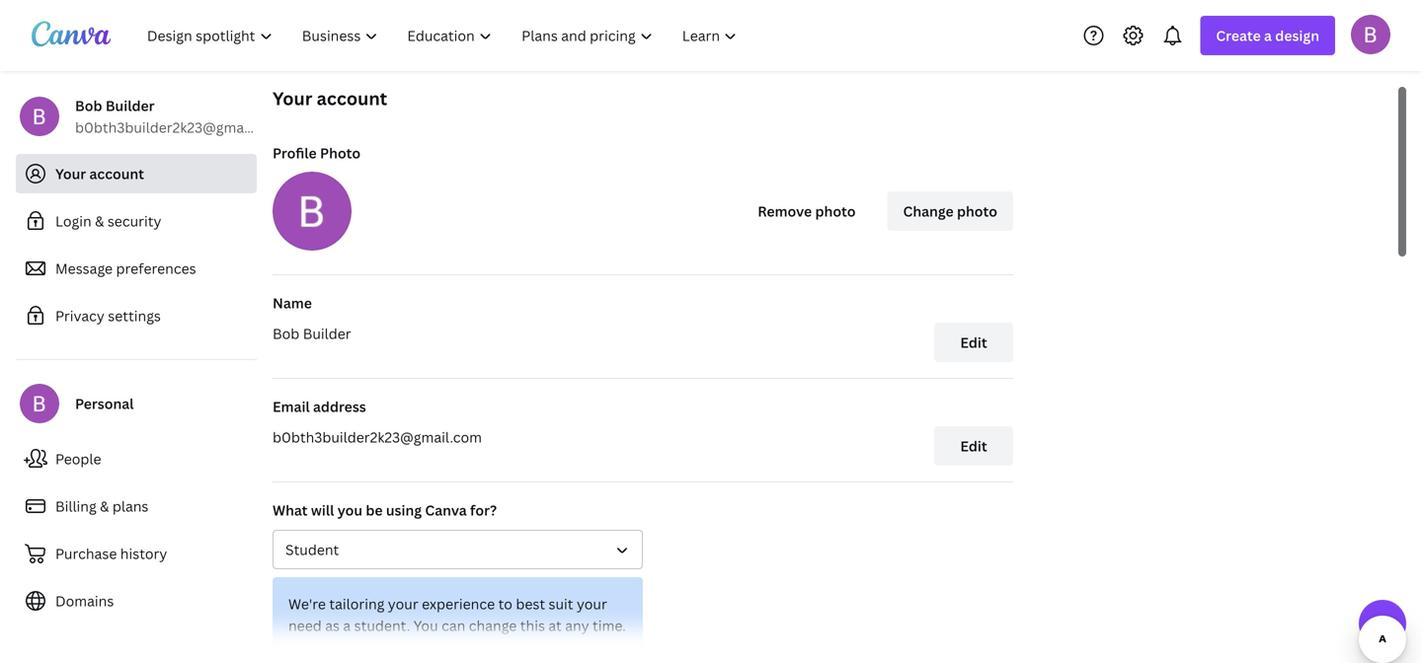 Task type: vqa. For each thing, say whether or not it's contained in the screenshot.
What will you be using Canva for?
yes



Task type: locate. For each thing, give the bounding box(es) containing it.
2 edit button from the top
[[934, 427, 1013, 466]]

what
[[273, 501, 308, 520]]

privacy settings link
[[16, 296, 257, 336]]

will
[[311, 501, 334, 520]]

account up login & security
[[89, 164, 144, 183]]

edit
[[960, 333, 987, 352], [960, 437, 987, 456]]

login
[[55, 212, 92, 231]]

create a design button
[[1200, 16, 1335, 55]]

& left the 'plans'
[[100, 497, 109, 516]]

your up the any
[[577, 595, 607, 614]]

1 vertical spatial edit button
[[934, 427, 1013, 466]]

photo inside button
[[815, 202, 856, 221]]

0 horizontal spatial bob
[[75, 96, 102, 115]]

student.
[[354, 617, 410, 636]]

b0bth3builder2k23@gmail.com down address
[[273, 428, 482, 447]]

billing & plans
[[55, 497, 149, 516]]

1 edit button from the top
[[934, 323, 1013, 362]]

bob
[[75, 96, 102, 115], [273, 324, 300, 343]]

we're tailoring your experience to best suit your need as a student. you can change this at any time.
[[288, 595, 626, 636]]

1 vertical spatial bob
[[273, 324, 300, 343]]

your
[[273, 86, 312, 111], [55, 164, 86, 183]]

& for login
[[95, 212, 104, 231]]

purchase history link
[[16, 534, 257, 574]]

1 vertical spatial edit
[[960, 437, 987, 456]]

0 horizontal spatial a
[[343, 617, 351, 636]]

edit for b0bth3builder2k23@gmail.com
[[960, 437, 987, 456]]

change
[[469, 617, 517, 636]]

privacy
[[55, 307, 105, 325]]

your
[[388, 595, 418, 614], [577, 595, 607, 614]]

account
[[317, 86, 387, 111], [89, 164, 144, 183]]

0 horizontal spatial your account
[[55, 164, 144, 183]]

you
[[414, 617, 438, 636]]

1 horizontal spatial your account
[[273, 86, 387, 111]]

2 photo from the left
[[957, 202, 998, 221]]

email address
[[273, 398, 366, 416]]

email
[[273, 398, 310, 416]]

top level navigation element
[[134, 16, 754, 55]]

&
[[95, 212, 104, 231], [100, 497, 109, 516]]

1 vertical spatial &
[[100, 497, 109, 516]]

need
[[288, 617, 322, 636]]

message
[[55, 259, 113, 278]]

1 vertical spatial account
[[89, 164, 144, 183]]

settings
[[108, 307, 161, 325]]

at
[[548, 617, 562, 636]]

0 vertical spatial a
[[1264, 26, 1272, 45]]

can
[[442, 617, 466, 636]]

your up login
[[55, 164, 86, 183]]

billing
[[55, 497, 97, 516]]

1 horizontal spatial your
[[273, 86, 312, 111]]

0 vertical spatial bob
[[75, 96, 102, 115]]

b0bth3builder2k23@gmail.com
[[75, 118, 284, 137], [273, 428, 482, 447]]

0 vertical spatial edit button
[[934, 323, 1013, 362]]

1 edit from the top
[[960, 333, 987, 352]]

builder inside bob builder b0bth3builder2k23@gmail.com
[[105, 96, 155, 115]]

your account up login & security
[[55, 164, 144, 183]]

preferences
[[116, 259, 196, 278]]

1 horizontal spatial a
[[1264, 26, 1272, 45]]

1 horizontal spatial account
[[317, 86, 387, 111]]

1 horizontal spatial builder
[[303, 324, 351, 343]]

0 horizontal spatial photo
[[815, 202, 856, 221]]

builder for bob builder b0bth3builder2k23@gmail.com
[[105, 96, 155, 115]]

a left design
[[1264, 26, 1272, 45]]

0 horizontal spatial your
[[388, 595, 418, 614]]

edit button for b0bth3builder2k23@gmail.com
[[934, 427, 1013, 466]]

1 vertical spatial a
[[343, 617, 351, 636]]

builder for bob builder
[[303, 324, 351, 343]]

1 vertical spatial your account
[[55, 164, 144, 183]]

? button
[[1359, 600, 1406, 648]]

security
[[107, 212, 161, 231]]

1 horizontal spatial your
[[577, 595, 607, 614]]

builder down name
[[303, 324, 351, 343]]

builder
[[105, 96, 155, 115], [303, 324, 351, 343]]

1 photo from the left
[[815, 202, 856, 221]]

domains link
[[16, 582, 257, 621]]

photo right change
[[957, 202, 998, 221]]

bob down name
[[273, 324, 300, 343]]

2 edit from the top
[[960, 437, 987, 456]]

you
[[337, 501, 362, 520]]

login & security link
[[16, 201, 257, 241]]

your up student.
[[388, 595, 418, 614]]

1 vertical spatial builder
[[303, 324, 351, 343]]

account up photo
[[317, 86, 387, 111]]

what will you be using canva for?
[[273, 501, 497, 520]]

photo for change photo
[[957, 202, 998, 221]]

your account up photo
[[273, 86, 387, 111]]

a right the as
[[343, 617, 351, 636]]

create
[[1216, 26, 1261, 45]]

profile photo
[[273, 144, 361, 162]]

& right login
[[95, 212, 104, 231]]

photo
[[815, 202, 856, 221], [957, 202, 998, 221]]

a
[[1264, 26, 1272, 45], [343, 617, 351, 636]]

edit button
[[934, 323, 1013, 362], [934, 427, 1013, 466]]

1 vertical spatial your
[[55, 164, 86, 183]]

your up profile in the left top of the page
[[273, 86, 312, 111]]

photo
[[320, 144, 361, 162]]

photo for remove photo
[[815, 202, 856, 221]]

profile
[[273, 144, 317, 162]]

1 horizontal spatial photo
[[957, 202, 998, 221]]

message preferences
[[55, 259, 196, 278]]

photo inside button
[[957, 202, 998, 221]]

0 horizontal spatial builder
[[105, 96, 155, 115]]

b0bth3builder2k23@gmail.com up your account link
[[75, 118, 284, 137]]

your account
[[273, 86, 387, 111], [55, 164, 144, 183]]

people link
[[16, 439, 257, 479]]

0 horizontal spatial your
[[55, 164, 86, 183]]

builder up your account link
[[105, 96, 155, 115]]

0 vertical spatial builder
[[105, 96, 155, 115]]

privacy settings
[[55, 307, 161, 325]]

best
[[516, 595, 545, 614]]

change
[[903, 202, 954, 221]]

photo right remove on the right of page
[[815, 202, 856, 221]]

student
[[285, 541, 339, 559]]

0 vertical spatial edit
[[960, 333, 987, 352]]

1 horizontal spatial bob
[[273, 324, 300, 343]]

edit button for bob builder
[[934, 323, 1013, 362]]

0 horizontal spatial account
[[89, 164, 144, 183]]

name
[[273, 294, 312, 313]]

canva
[[425, 501, 467, 520]]

bob inside bob builder b0bth3builder2k23@gmail.com
[[75, 96, 102, 115]]

change photo
[[903, 202, 998, 221]]

domains
[[55, 592, 114, 611]]

0 vertical spatial &
[[95, 212, 104, 231]]

bob up your account link
[[75, 96, 102, 115]]

Student button
[[273, 530, 643, 570]]

suit
[[549, 595, 573, 614]]



Task type: describe. For each thing, give the bounding box(es) containing it.
& for billing
[[100, 497, 109, 516]]

bob for bob builder b0bth3builder2k23@gmail.com
[[75, 96, 102, 115]]

design
[[1275, 26, 1319, 45]]

1 your from the left
[[388, 595, 418, 614]]

personal
[[75, 395, 134, 413]]

this
[[520, 617, 545, 636]]

billing & plans link
[[16, 487, 257, 526]]

bob builder b0bth3builder2k23@gmail.com
[[75, 96, 284, 137]]

0 vertical spatial account
[[317, 86, 387, 111]]

create a design
[[1216, 26, 1319, 45]]

?
[[1377, 610, 1388, 638]]

tailoring
[[329, 595, 385, 614]]

login & security
[[55, 212, 161, 231]]

remove photo button
[[742, 192, 872, 231]]

change photo button
[[887, 192, 1013, 231]]

be
[[366, 501, 383, 520]]

purchase
[[55, 545, 117, 563]]

for?
[[470, 501, 497, 520]]

0 vertical spatial b0bth3builder2k23@gmail.com
[[75, 118, 284, 137]]

purchase history
[[55, 545, 167, 563]]

using
[[386, 501, 422, 520]]

we're
[[288, 595, 326, 614]]

plans
[[112, 497, 149, 516]]

your account link
[[16, 154, 257, 194]]

address
[[313, 398, 366, 416]]

a inside we're tailoring your experience to best suit your need as a student. you can change this at any time.
[[343, 617, 351, 636]]

2 your from the left
[[577, 595, 607, 614]]

experience
[[422, 595, 495, 614]]

0 vertical spatial your
[[273, 86, 312, 111]]

a inside dropdown button
[[1264, 26, 1272, 45]]

people
[[55, 450, 101, 469]]

remove
[[758, 202, 812, 221]]

time.
[[593, 617, 626, 636]]

to
[[498, 595, 512, 614]]

remove photo
[[758, 202, 856, 221]]

bob builder
[[273, 324, 351, 343]]

0 vertical spatial your account
[[273, 86, 387, 111]]

history
[[120, 545, 167, 563]]

bob builder image
[[1351, 15, 1391, 54]]

1 vertical spatial b0bth3builder2k23@gmail.com
[[273, 428, 482, 447]]

edit for bob builder
[[960, 333, 987, 352]]

bob for bob builder
[[273, 324, 300, 343]]

message preferences link
[[16, 249, 257, 288]]

any
[[565, 617, 589, 636]]

as
[[325, 617, 340, 636]]



